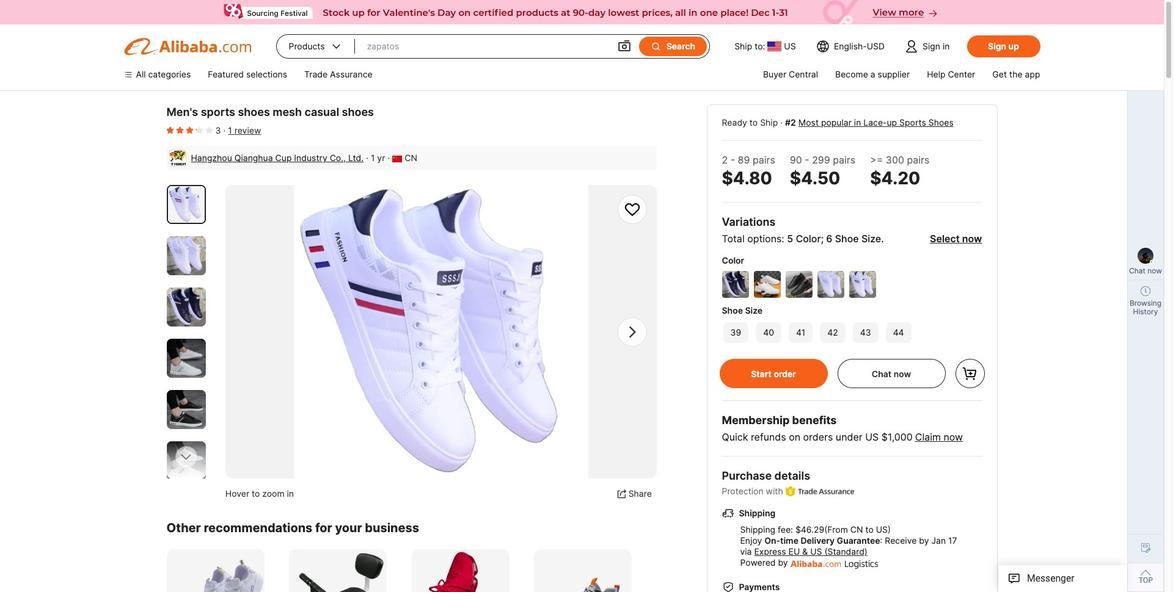 Task type: describe. For each thing, give the bounding box(es) containing it.
1 for 1 yr
[[371, 153, 375, 163]]

purchase details
[[722, 470, 810, 483]]

zapatos text field
[[367, 35, 605, 57]]

chat now button
[[872, 369, 911, 379]]

order
[[774, 369, 796, 379]]

your
[[335, 522, 362, 536]]

jan
[[932, 536, 946, 546]]

shipping for shipping
[[739, 509, 776, 519]]

buyer
[[763, 69, 787, 79]]

yr
[[377, 153, 385, 163]]

assurance
[[330, 69, 373, 79]]

select now
[[930, 233, 982, 245]]

42
[[828, 328, 838, 338]]

2 favorites filling image from the left
[[176, 125, 184, 135]]

options:
[[747, 233, 785, 245]]

1 vertical spatial ship
[[760, 117, 778, 128]]

shoes
[[929, 117, 954, 128]]

44 link
[[885, 321, 913, 345]]

>=
[[870, 154, 883, 166]]

1 horizontal spatial up
[[1009, 41, 1019, 51]]

total
[[722, 233, 745, 245]]

39 link
[[722, 321, 750, 345]]

)
[[888, 525, 891, 535]]

now up browsing
[[1148, 266, 1162, 276]]

: receive by jan 17 via
[[740, 536, 957, 557]]

3 favorites filling image from the left
[[196, 125, 203, 135]]

start order button
[[720, 359, 828, 389]]

all categories
[[136, 69, 191, 79]]

pairs for $4.80
[[753, 154, 775, 166]]

categories
[[148, 69, 191, 79]]

1 vertical spatial up
[[887, 117, 897, 128]]

claim
[[915, 431, 941, 444]]

buyer central
[[763, 69, 818, 79]]

pairs inside >= 300 pairs $4.20
[[907, 154, 930, 166]]

0 vertical spatial color
[[796, 233, 821, 245]]

90 - 299 pairs $4.50
[[790, 154, 856, 189]]

industry
[[294, 153, 327, 163]]

shipping fee: $46.29 ( from cn to us )
[[740, 525, 891, 535]]

products 
[[289, 40, 343, 53]]

0 horizontal spatial by
[[778, 558, 788, 568]]

.
[[881, 233, 884, 245]]

review
[[235, 125, 261, 136]]

get the app
[[993, 69, 1040, 79]]

0 horizontal spatial color
[[722, 255, 744, 266]]

1 favorites filling image from the left
[[167, 125, 174, 135]]

eu
[[789, 547, 800, 557]]

now inside membership benefits quick refunds on orders under us $1,000 claim now
[[944, 431, 963, 444]]

orders
[[803, 431, 833, 444]]

$4.50
[[790, 168, 840, 189]]

cup
[[275, 153, 292, 163]]

0 horizontal spatial chat
[[872, 369, 892, 379]]

39
[[731, 328, 741, 338]]

details
[[775, 470, 810, 483]]

from
[[828, 525, 848, 535]]

company logo image
[[169, 150, 186, 167]]

hangzhou
[[191, 153, 232, 163]]

to for hover
[[252, 489, 260, 500]]

membership
[[722, 414, 790, 427]]

co.,
[[330, 153, 346, 163]]

on
[[789, 431, 801, 444]]

other
[[167, 522, 201, 536]]

guarantee
[[837, 536, 880, 546]]

via
[[740, 547, 752, 557]]

41
[[796, 328, 806, 338]]

popular
[[821, 117, 852, 128]]

0 vertical spatial size
[[862, 233, 881, 245]]

zoom
[[262, 489, 285, 500]]

2
[[722, 154, 728, 166]]

the
[[1010, 69, 1023, 79]]

us up 'buyer central'
[[784, 41, 796, 51]]

$1,000
[[882, 431, 913, 444]]

payments
[[739, 582, 780, 592]]

$4.20
[[870, 168, 921, 189]]

recommendations
[[204, 522, 312, 536]]

sign for sign up
[[988, 41, 1007, 51]]

time
[[780, 536, 799, 546]]

trade assurance
[[304, 69, 373, 79]]

40
[[763, 328, 774, 338]]

ready to ship
[[722, 117, 778, 128]]

in for hover to zoom in
[[287, 489, 294, 500]]

trade
[[304, 69, 328, 79]]

2 - 89 pairs $4.80
[[722, 154, 775, 189]]

products
[[289, 41, 325, 51]]

0 vertical spatial in
[[943, 41, 950, 51]]

get
[[993, 69, 1007, 79]]

44
[[893, 328, 904, 338]]

arrow down image
[[181, 452, 191, 464]]

selections
[[246, 69, 287, 79]]

express eu & us (standard)
[[754, 547, 868, 557]]


[[330, 40, 343, 53]]

to:
[[755, 41, 765, 51]]

help center
[[927, 69, 976, 79]]

claim now link
[[915, 431, 963, 444]]

protection with
[[722, 486, 783, 497]]

receive
[[885, 536, 917, 546]]

ltd.
[[348, 153, 364, 163]]

1 for 1 review
[[228, 125, 232, 136]]


[[617, 39, 632, 54]]

4 favorites filling image from the left
[[206, 125, 213, 135]]

sports
[[201, 106, 235, 119]]

&
[[803, 547, 808, 557]]

browsing history
[[1130, 299, 1162, 317]]

other recommendations for your business
[[167, 522, 419, 536]]

>= 300 pairs $4.20
[[870, 154, 930, 189]]

express
[[754, 547, 786, 557]]

- for $4.50
[[805, 154, 810, 166]]

now down 44 link
[[894, 369, 911, 379]]

$4.80
[[722, 168, 772, 189]]



Task type: vqa. For each thing, say whether or not it's contained in the screenshot.
the right Bottle
no



Task type: locate. For each thing, give the bounding box(es) containing it.
shoes up review
[[238, 106, 270, 119]]

0 vertical spatial to
[[750, 117, 758, 128]]

1 pairs from the left
[[753, 154, 775, 166]]

1 horizontal spatial cn
[[851, 525, 863, 535]]

now right select
[[962, 233, 982, 245]]

1 vertical spatial size
[[745, 306, 763, 316]]

1 horizontal spatial sign
[[988, 41, 1007, 51]]

pairs right 89
[[753, 154, 775, 166]]

most popular in  lace-up sports shoes link
[[799, 117, 954, 128]]

english-usd
[[834, 41, 885, 51]]

list
[[167, 550, 779, 593]]

2 horizontal spatial pairs
[[907, 154, 930, 166]]

2 pairs from the left
[[833, 154, 856, 166]]

share
[[629, 489, 652, 500]]

1 horizontal spatial to
[[750, 117, 758, 128]]

1 horizontal spatial by
[[919, 536, 929, 546]]

1 horizontal spatial chat
[[1129, 266, 1146, 276]]

central
[[789, 69, 818, 79]]

2 horizontal spatial in
[[943, 41, 950, 51]]

history
[[1133, 307, 1158, 317]]

2 - from the left
[[805, 154, 810, 166]]

to left zoom
[[252, 489, 260, 500]]

cn
[[405, 153, 417, 163], [851, 525, 863, 535]]

0 horizontal spatial ship
[[735, 41, 752, 51]]

0 vertical spatial cn
[[405, 153, 417, 163]]

pairs inside 2 - 89 pairs $4.80
[[753, 154, 775, 166]]

for
[[315, 522, 332, 536]]

1 horizontal spatial -
[[805, 154, 810, 166]]

chat up browsing
[[1129, 266, 1146, 276]]

1 horizontal spatial chat now
[[1129, 266, 1162, 276]]

1 horizontal spatial ship
[[760, 117, 778, 128]]

color
[[796, 233, 821, 245], [722, 255, 744, 266]]

1 sign from the left
[[923, 41, 941, 51]]

favorite image
[[623, 200, 642, 219]]

1 vertical spatial chat
[[872, 369, 892, 379]]

sign for sign in
[[923, 41, 941, 51]]

2 horizontal spatial to
[[866, 525, 874, 535]]

benefits
[[792, 414, 837, 427]]

42 link
[[819, 321, 847, 345]]

0 horizontal spatial sign
[[923, 41, 941, 51]]

1 vertical spatial chat now
[[872, 369, 911, 379]]

0 horizontal spatial chat now
[[872, 369, 911, 379]]

sign up get
[[988, 41, 1007, 51]]

become a supplier
[[835, 69, 910, 79]]

delivery
[[801, 536, 835, 546]]

1 vertical spatial shoe
[[722, 306, 743, 316]]

;
[[821, 233, 824, 245]]

0 horizontal spatial shoes
[[238, 106, 270, 119]]

1 left yr
[[371, 153, 375, 163]]

shoe up 39
[[722, 306, 743, 316]]

enjoy
[[740, 536, 762, 546]]

help
[[927, 69, 946, 79]]

lace-
[[864, 117, 887, 128]]

men's sports shoes mesh casual shoes
[[167, 106, 374, 119]]

1 vertical spatial in
[[854, 117, 861, 128]]

pairs right 300
[[907, 154, 930, 166]]

300
[[886, 154, 904, 166]]

size right 6 on the top right of the page
[[862, 233, 881, 245]]

43 link
[[852, 321, 880, 345]]

chat now up browsing
[[1129, 266, 1162, 276]]

us inside membership benefits quick refunds on orders under us $1,000 claim now
[[865, 431, 879, 444]]

0 horizontal spatial pairs
[[753, 154, 775, 166]]

1 vertical spatial cn
[[851, 525, 863, 535]]

to
[[750, 117, 758, 128], [252, 489, 260, 500], [866, 525, 874, 535]]

shoes right casual
[[342, 106, 374, 119]]

favorites filling image
[[167, 125, 174, 135], [176, 125, 184, 135], [186, 125, 193, 135], [186, 125, 193, 135], [196, 125, 203, 135]]

17
[[948, 536, 957, 546]]

0 horizontal spatial to
[[252, 489, 260, 500]]

(standard)
[[825, 547, 868, 557]]

1 vertical spatial color
[[722, 255, 744, 266]]

chat
[[1129, 266, 1146, 276], [872, 369, 892, 379]]

purchase
[[722, 470, 772, 483]]

40 link
[[755, 321, 783, 345]]

up up the
[[1009, 41, 1019, 51]]

0 vertical spatial by
[[919, 536, 929, 546]]

size
[[862, 233, 881, 245], [745, 306, 763, 316]]

in right zoom
[[287, 489, 294, 500]]

- for $4.80
[[731, 154, 735, 166]]

2 vertical spatial to
[[866, 525, 874, 535]]

1
[[228, 125, 232, 136], [371, 153, 375, 163]]

right image
[[623, 323, 642, 341]]

favorites filling image
[[167, 125, 174, 135], [176, 125, 184, 135], [196, 125, 203, 135], [206, 125, 213, 135]]

1 right 3
[[228, 125, 232, 136]]

1 horizontal spatial size
[[862, 233, 881, 245]]

color right the 5
[[796, 233, 821, 245]]

by down express on the right of page
[[778, 558, 788, 568]]

2 vertical spatial in
[[287, 489, 294, 500]]

0 vertical spatial chat
[[1129, 266, 1146, 276]]

chat down 43 link
[[872, 369, 892, 379]]

shipping down protection with
[[739, 509, 776, 519]]

299
[[812, 154, 830, 166]]

-
[[731, 154, 735, 166], [805, 154, 810, 166]]

us right 'under'
[[865, 431, 879, 444]]

variations
[[722, 216, 776, 229]]

on-
[[765, 536, 780, 546]]

0 horizontal spatial in
[[287, 489, 294, 500]]

0 horizontal spatial 1
[[228, 125, 232, 136]]

us up : in the right bottom of the page
[[876, 525, 888, 535]]

pairs inside the 90 - 299 pairs $4.50
[[833, 154, 856, 166]]

mesh
[[273, 106, 302, 119]]

sign up help
[[923, 41, 941, 51]]

chat now down 44 link
[[872, 369, 911, 379]]

usd
[[867, 41, 885, 51]]

cn up guarantee
[[851, 525, 863, 535]]

1 horizontal spatial color
[[796, 233, 821, 245]]

cn right yr
[[405, 153, 417, 163]]

0 horizontal spatial up
[[887, 117, 897, 128]]

0 vertical spatial ship
[[735, 41, 752, 51]]

shipping up enjoy
[[740, 525, 776, 535]]

1 horizontal spatial shoe
[[835, 233, 859, 245]]

2 sign from the left
[[988, 41, 1007, 51]]

0 vertical spatial up
[[1009, 41, 1019, 51]]

to right ready
[[750, 117, 758, 128]]

1 yr
[[371, 153, 385, 163]]

- inside 2 - 89 pairs $4.80
[[731, 154, 735, 166]]

0 horizontal spatial -
[[731, 154, 735, 166]]

1 - from the left
[[731, 154, 735, 166]]

in left lace-
[[854, 117, 861, 128]]

shoe
[[835, 233, 859, 245], [722, 306, 743, 316]]

shipping for shipping fee: $46.29 ( from cn to us )
[[740, 525, 776, 535]]

search
[[667, 41, 695, 51]]

protection
[[722, 486, 764, 497]]

ship to:
[[735, 41, 765, 51]]

1 review
[[228, 125, 261, 136]]

:
[[880, 536, 883, 546]]

- right 2
[[731, 154, 735, 166]]

0 horizontal spatial size
[[745, 306, 763, 316]]

pairs right 299
[[833, 154, 856, 166]]

size up 40 link on the bottom
[[745, 306, 763, 316]]

to for ready
[[750, 117, 758, 128]]

0 vertical spatial chat now
[[1129, 266, 1162, 276]]

by left the jan
[[919, 536, 929, 546]]

hover to zoom in
[[225, 489, 294, 500]]

ship left "to:"
[[735, 41, 752, 51]]

1 vertical spatial by
[[778, 558, 788, 568]]

casual
[[305, 106, 339, 119]]

90
[[790, 154, 802, 166]]

3 pairs from the left
[[907, 154, 930, 166]]

men's
[[167, 106, 198, 119]]

a
[[871, 69, 876, 79]]

up left sports
[[887, 117, 897, 128]]

fee:
[[778, 525, 793, 535]]

1 vertical spatial to
[[252, 489, 260, 500]]

enjoy on-time delivery guarantee
[[740, 536, 880, 546]]

center
[[948, 69, 976, 79]]

sports
[[900, 117, 926, 128]]

in
[[943, 41, 950, 51], [854, 117, 861, 128], [287, 489, 294, 500]]

1 shoes from the left
[[238, 106, 270, 119]]

- right 90
[[805, 154, 810, 166]]

browsing
[[1130, 299, 1162, 308]]

1 horizontal spatial in
[[854, 117, 861, 128]]

in for #2 most popular in  lace-up sports shoes
[[854, 117, 861, 128]]

0 horizontal spatial shoe
[[722, 306, 743, 316]]

1 vertical spatial shipping
[[740, 525, 776, 535]]

#2
[[785, 117, 796, 128]]

0 vertical spatial shipping
[[739, 509, 776, 519]]

2 shoes from the left
[[342, 106, 374, 119]]

powered
[[740, 558, 776, 568]]

1 horizontal spatial 1
[[371, 153, 375, 163]]

shoes
[[238, 106, 270, 119], [342, 106, 374, 119]]

refunds
[[751, 431, 786, 444]]

pairs for $4.50
[[833, 154, 856, 166]]

all
[[136, 69, 146, 79]]

0 horizontal spatial cn
[[405, 153, 417, 163]]

1 vertical spatial 1
[[371, 153, 375, 163]]

to up guarantee
[[866, 525, 874, 535]]

featured selections
[[208, 69, 287, 79]]

become
[[835, 69, 868, 79]]

$46.29
[[796, 525, 824, 535]]

0 vertical spatial 1
[[228, 125, 232, 136]]

select
[[930, 233, 960, 245]]

ship left the #2
[[760, 117, 778, 128]]

sign
[[923, 41, 941, 51], [988, 41, 1007, 51]]

english-
[[834, 41, 867, 51]]

by
[[919, 536, 929, 546], [778, 558, 788, 568]]

under
[[836, 431, 863, 444]]

1 horizontal spatial pairs
[[833, 154, 856, 166]]

total options: 5 color ; 6 shoe size .
[[722, 233, 884, 245]]

shoe right 6 on the top right of the page
[[835, 233, 859, 245]]

- inside the 90 - 299 pairs $4.50
[[805, 154, 810, 166]]

shipping
[[739, 509, 776, 519], [740, 525, 776, 535]]

us right &
[[810, 547, 822, 557]]

by inside : receive by jan 17 via
[[919, 536, 929, 546]]

color down total
[[722, 255, 744, 266]]

in up help center
[[943, 41, 950, 51]]

1 horizontal spatial shoes
[[342, 106, 374, 119]]

now right 'claim' at bottom
[[944, 431, 963, 444]]

0 vertical spatial shoe
[[835, 233, 859, 245]]



